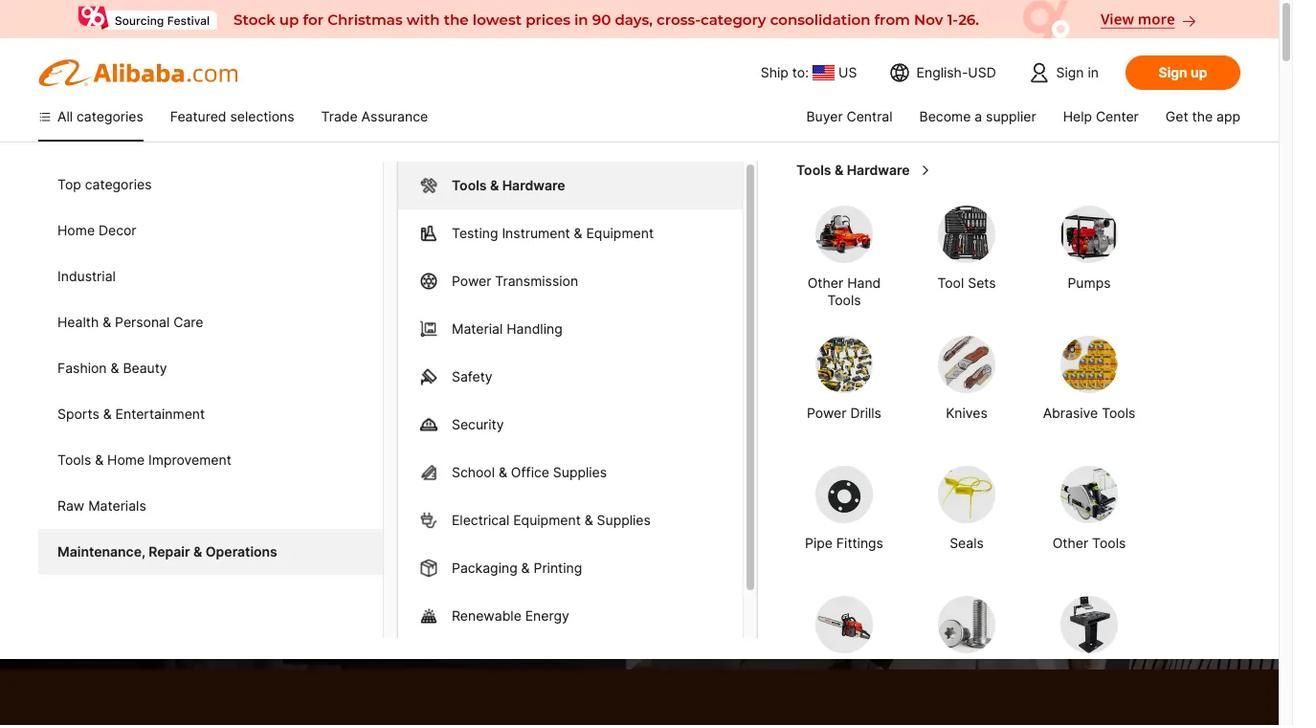 Task type: locate. For each thing, give the bounding box(es) containing it.
office
[[511, 464, 550, 481]]

0 horizontal spatial tools & hardware link
[[398, 162, 743, 210]]

1 horizontal spatial equipment
[[587, 225, 654, 241]]

help
[[1064, 108, 1093, 124]]

0 vertical spatial power
[[452, 273, 492, 289]]

search button
[[694, 455, 814, 501]]

categories up the decor
[[85, 176, 152, 192]]

1 vertical spatial other
[[1053, 535, 1089, 552]]

tools & hardware link down supplier
[[797, 162, 1241, 179]]

power left drills in the right of the page
[[807, 405, 847, 421]]

0 horizontal spatial sign
[[1057, 64, 1085, 80]]

home left the decor
[[57, 222, 95, 238]]

1 tools & hardware link from the left
[[398, 162, 743, 210]]

other hand tools
[[808, 275, 881, 308]]

0 vertical spatial equipment
[[587, 225, 654, 241]]

& right health
[[103, 314, 111, 330]]

security link
[[398, 401, 743, 449]]

1 vertical spatial home
[[107, 452, 145, 468]]

fittings
[[837, 535, 884, 552]]

supplies
[[553, 464, 607, 481], [597, 512, 651, 529]]

security
[[452, 417, 504, 433]]

tool sets
[[938, 275, 997, 291]]

packaging & printing link
[[398, 545, 743, 593]]

women's clothing text field
[[92, 461, 633, 495]]

for
[[307, 353, 382, 420]]

packaging & printing
[[452, 560, 582, 576]]

power drills
[[807, 405, 882, 421]]

sets
[[968, 275, 997, 291]]

b2b
[[394, 286, 501, 353]]

beauty
[[123, 360, 167, 376]]

1 horizontal spatial other
[[1053, 535, 1089, 552]]

1 horizontal spatial tools & hardware link
[[797, 162, 1241, 179]]

get
[[1166, 108, 1189, 124]]

equipment up power transmission link
[[587, 225, 654, 241]]

up
[[1191, 64, 1208, 80]]

tools & hardware
[[797, 162, 910, 178], [452, 177, 566, 193]]

tools inside other hand tools
[[828, 292, 861, 308]]

featured selections
[[170, 108, 295, 124]]

hardware down central
[[847, 162, 910, 178]]

hardware up instrument
[[502, 177, 566, 193]]

1 horizontal spatial hardware
[[847, 162, 910, 178]]

& up raw materials
[[95, 452, 104, 468]]

& right repair
[[193, 544, 202, 560]]

sign left the up
[[1159, 64, 1188, 80]]

categories right the "all"
[[77, 108, 143, 124]]

0 vertical spatial other
[[808, 275, 844, 291]]

printing
[[534, 560, 582, 576]]

frequently
[[65, 543, 142, 562]]

pipe
[[805, 535, 833, 552]]

pumps
[[1068, 275, 1111, 291]]

tool
[[938, 275, 965, 291]]

power for power transmission
[[452, 273, 492, 289]]

electrical equipment & supplies
[[452, 512, 651, 529]]

power transmission link
[[398, 258, 743, 305]]

trade assurance
[[321, 108, 428, 124]]

assurance
[[362, 108, 428, 124]]

categories for all categories
[[77, 108, 143, 124]]

repair
[[149, 544, 190, 560]]

& left printing
[[522, 560, 530, 576]]

1 horizontal spatial home
[[107, 452, 145, 468]]

materials
[[88, 498, 146, 514]]

sign left the in in the right of the page
[[1057, 64, 1085, 80]]

operations
[[206, 544, 278, 560]]

supplies down security link
[[553, 464, 607, 481]]

home down sports & entertainment
[[107, 452, 145, 468]]

0 horizontal spatial equipment
[[514, 512, 581, 529]]

health
[[57, 314, 99, 330]]

other
[[808, 275, 844, 291], [1053, 535, 1089, 552]]

1 vertical spatial supplies
[[597, 512, 651, 529]]

tools & hardware down the 'buyer central'
[[797, 162, 910, 178]]

sign for sign in
[[1057, 64, 1085, 80]]

leading
[[183, 286, 380, 353]]

1 horizontal spatial sign
[[1159, 64, 1188, 80]]

tools
[[797, 162, 832, 178], [452, 177, 487, 193], [828, 292, 861, 308], [1102, 405, 1136, 421], [57, 452, 91, 468], [1093, 535, 1127, 552]]

home
[[57, 222, 95, 238], [107, 452, 145, 468]]

drills
[[851, 405, 882, 421]]

0 horizontal spatial other
[[808, 275, 844, 291]]

0 vertical spatial categories
[[77, 108, 143, 124]]

tools & hardware up instrument
[[452, 177, 566, 193]]

1 sign from the left
[[1057, 64, 1085, 80]]

sign
[[1057, 64, 1085, 80], [1159, 64, 1188, 80]]

0 horizontal spatial power
[[452, 273, 492, 289]]

seals link
[[919, 466, 1015, 570]]

decor
[[99, 222, 137, 238]]

raw materials
[[57, 498, 146, 514]]

equipment up printing
[[514, 512, 581, 529]]

power down 'testing'
[[452, 273, 492, 289]]

abrasive tools link
[[1042, 336, 1138, 440]]

men's clothing link
[[372, 535, 511, 570]]

about
[[148, 239, 201, 262]]

equipment
[[587, 225, 654, 241], [514, 512, 581, 529]]

0 vertical spatial home
[[57, 222, 95, 238]]

maintenance,
[[57, 544, 145, 560]]

all
[[57, 108, 73, 124]]

school & office supplies link
[[398, 449, 743, 497]]

usd
[[968, 64, 997, 80]]

2 sign from the left
[[1159, 64, 1188, 80]]

1 vertical spatial power
[[807, 405, 847, 421]]

safety link
[[398, 353, 743, 401]]

1 horizontal spatial power
[[807, 405, 847, 421]]

tools & hardware link
[[398, 162, 743, 210], [797, 162, 1241, 179]]

1 vertical spatial equipment
[[514, 512, 581, 529]]

material handling link
[[398, 305, 743, 353]]

hardware
[[847, 162, 910, 178], [502, 177, 566, 193]]

& right instrument
[[574, 225, 583, 241]]

supplies for school & office supplies
[[553, 464, 607, 481]]

0 vertical spatial supplies
[[553, 464, 607, 481]]

renewable
[[452, 608, 522, 624]]

school & office supplies
[[452, 464, 607, 481]]

other inside other hand tools
[[808, 275, 844, 291]]

& left beauty
[[111, 360, 119, 376]]

electrical
[[452, 512, 510, 529]]

fashion
[[57, 360, 107, 376]]

personal
[[115, 314, 170, 330]]

shoes
[[291, 545, 328, 561]]

supplies down school & office supplies link at the bottom of page
[[597, 512, 651, 529]]

transmission
[[495, 273, 579, 289]]

trade
[[574, 353, 717, 420]]

pipe fittings link
[[797, 466, 893, 570]]

instrument
[[502, 225, 570, 241]]

& left "office" at the bottom left of page
[[499, 464, 507, 481]]

1 vertical spatial categories
[[85, 176, 152, 192]]

tools & hardware link up testing instrument & equipment on the top
[[398, 162, 743, 210]]

packaging
[[452, 560, 518, 576]]



Task type: vqa. For each thing, say whether or not it's contained in the screenshot.
Other for Other Hand Tools
yes



Task type: describe. For each thing, give the bounding box(es) containing it.
trade
[[321, 108, 358, 124]]

power for power drills
[[807, 405, 847, 421]]

safety
[[452, 369, 493, 385]]

pipe fittings
[[805, 535, 884, 552]]

categories for top categories
[[85, 176, 152, 192]]

renewable energy link
[[398, 593, 743, 641]]

0 horizontal spatial hardware
[[502, 177, 566, 193]]

testing instrument & equipment link
[[398, 210, 743, 258]]

supplies for electrical equipment & supplies
[[597, 512, 651, 529]]

improvement
[[148, 452, 232, 468]]

become
[[920, 108, 971, 124]]

platform
[[65, 353, 293, 420]]

0 horizontal spatial tools & hardware
[[452, 177, 566, 193]]

sign for sign up
[[1159, 64, 1188, 80]]

us
[[839, 64, 857, 80]]

help center
[[1064, 108, 1139, 124]]

handling
[[507, 321, 563, 337]]

knives link
[[919, 336, 1015, 440]]

electrical equipment & supplies link
[[398, 497, 743, 545]]

abrasive
[[1043, 405, 1099, 421]]

home decor
[[57, 222, 137, 238]]

& up 'testing'
[[490, 177, 499, 193]]

hand
[[848, 275, 881, 291]]

1 horizontal spatial tools & hardware
[[797, 162, 910, 178]]

selections
[[230, 108, 295, 124]]

abrasive tools
[[1043, 405, 1136, 421]]

tool sets link
[[919, 206, 1015, 309]]

ecommerce
[[515, 286, 832, 353]]

featured
[[170, 108, 227, 124]]

care
[[174, 314, 203, 330]]

top categories
[[57, 176, 152, 192]]

& right "sports"
[[103, 406, 112, 422]]

other tools link
[[1042, 466, 1138, 570]]

fashion & beauty
[[57, 360, 167, 376]]

nike
[[261, 545, 287, 561]]

tools & home improvement
[[57, 452, 232, 468]]

men's clothing
[[396, 545, 487, 561]]

men's
[[396, 545, 433, 561]]

other tools
[[1053, 535, 1127, 552]]

pumps link
[[1042, 206, 1138, 309]]

other for other tools
[[1053, 535, 1089, 552]]

app
[[1217, 108, 1241, 124]]

top
[[57, 176, 81, 192]]

alibaba.com
[[206, 239, 317, 262]]

frequently searched:
[[65, 543, 218, 562]]

sign up
[[1159, 64, 1208, 80]]

english-usd
[[917, 64, 997, 80]]

global
[[396, 353, 560, 420]]

& down school & office supplies link at the bottom of page
[[585, 512, 593, 529]]

testing instrument & equipment
[[452, 225, 654, 241]]

raw
[[57, 498, 84, 514]]

become a supplier
[[920, 108, 1037, 124]]

in
[[1088, 64, 1099, 80]]

buyer central
[[807, 108, 893, 124]]

nike shoes
[[261, 545, 328, 561]]

maintenance, repair & operations
[[57, 544, 278, 560]]

search
[[742, 468, 793, 487]]

knives
[[946, 405, 988, 421]]

school
[[452, 464, 495, 481]]

power drills link
[[797, 336, 893, 440]]

a
[[975, 108, 983, 124]]

& down the 'buyer central'
[[835, 162, 844, 178]]

nike shoes link
[[237, 535, 352, 570]]

other for other hand tools
[[808, 275, 844, 291]]

to:
[[793, 64, 809, 80]]

entertainment
[[115, 406, 205, 422]]

energy
[[525, 608, 570, 624]]

central
[[847, 108, 893, 124]]

testing
[[452, 225, 498, 241]]

supplier
[[986, 108, 1037, 124]]

0 horizontal spatial home
[[57, 222, 95, 238]]

2 tools & hardware link from the left
[[797, 162, 1241, 179]]

health & personal care
[[57, 314, 203, 330]]

ship to:
[[761, 64, 809, 80]]

the
[[1193, 108, 1213, 124]]

sports
[[57, 406, 99, 422]]

seals
[[950, 535, 984, 552]]

the leading b2b ecommerce platform for global trade
[[65, 286, 832, 420]]

clothing
[[437, 545, 487, 561]]

learn about alibaba.com
[[92, 239, 317, 262]]

ship
[[761, 64, 789, 80]]

material handling
[[452, 321, 563, 337]]

all categories
[[57, 108, 143, 124]]

learn
[[92, 239, 143, 262]]

power transmission
[[452, 273, 579, 289]]



